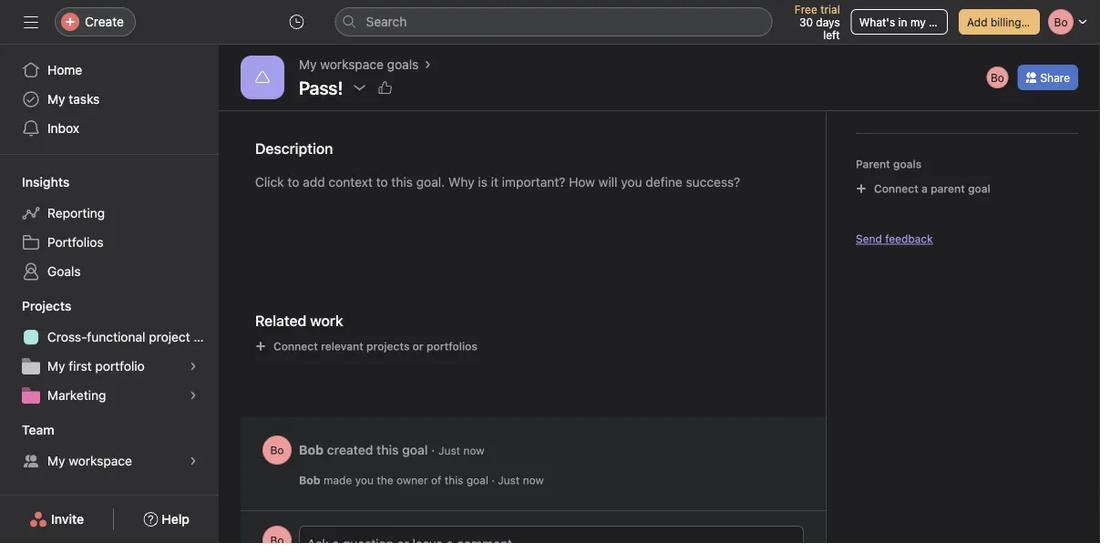 Task type: locate. For each thing, give the bounding box(es) containing it.
workspace for my workspace
[[69, 454, 132, 469]]

what's
[[860, 16, 896, 28]]

0 vertical spatial bob
[[299, 443, 324, 458]]

what's in my trial? button
[[852, 9, 955, 35]]

2 bob from the top
[[299, 474, 321, 487]]

0 likes. click to like this task image
[[378, 80, 393, 95]]

you
[[355, 474, 374, 487]]

invite
[[51, 512, 84, 527]]

cross-functional project plan link
[[11, 323, 219, 352]]

just up 'of'
[[439, 444, 461, 457]]

just inside bob created this goal · just now
[[439, 444, 461, 457]]

1 vertical spatial this
[[445, 474, 464, 487]]

goals up connect a parent goal button at the right top
[[894, 158, 922, 171]]

1 bob from the top
[[299, 443, 324, 458]]

the
[[377, 474, 394, 487]]

relevant
[[321, 340, 364, 353]]

1 vertical spatial ·
[[492, 474, 495, 487]]

my up the pass!
[[299, 57, 317, 72]]

0 vertical spatial bob link
[[299, 443, 324, 458]]

1 vertical spatial now
[[523, 474, 544, 487]]

just right 'of'
[[498, 474, 520, 487]]

0 vertical spatial goals
[[387, 57, 419, 72]]

1 vertical spatial bo
[[270, 444, 284, 457]]

of
[[431, 474, 442, 487]]

1 horizontal spatial workspace
[[320, 57, 384, 72]]

·
[[432, 443, 435, 458], [492, 474, 495, 487]]

billing
[[991, 16, 1022, 28]]

in
[[899, 16, 908, 28]]

goals up 0 likes. click to like this task icon
[[387, 57, 419, 72]]

1 vertical spatial connect
[[274, 340, 318, 353]]

goals link
[[11, 257, 208, 286]]

1 vertical spatial bob
[[299, 474, 321, 487]]

0 horizontal spatial connect
[[274, 340, 318, 353]]

see details, my first portfolio image
[[188, 361, 199, 372]]

my tasks link
[[11, 85, 208, 114]]

bo
[[991, 71, 1005, 84], [270, 444, 284, 457]]

my inside projects element
[[47, 359, 65, 374]]

connect down parent goals
[[875, 182, 919, 195]]

help
[[162, 512, 190, 527]]

bob link
[[299, 443, 324, 458], [299, 474, 321, 487]]

workspace up show options icon
[[320, 57, 384, 72]]

home
[[47, 62, 82, 78]]

bob left made
[[299, 474, 321, 487]]

0 vertical spatial now
[[464, 444, 485, 457]]

my first portfolio link
[[11, 352, 208, 381]]

search button
[[335, 7, 773, 36]]

reporting link
[[11, 199, 208, 228]]

1 horizontal spatial connect
[[875, 182, 919, 195]]

bo button left share button
[[986, 65, 1011, 90]]

bob link left made
[[299, 474, 321, 487]]

connect down the related work
[[274, 340, 318, 353]]

bob link for ·
[[299, 474, 321, 487]]

add billing info button
[[960, 9, 1045, 35]]

0 vertical spatial workspace
[[320, 57, 384, 72]]

· right 'of'
[[492, 474, 495, 487]]

bo button
[[986, 65, 1011, 90], [263, 436, 292, 465]]

0 horizontal spatial just
[[439, 444, 461, 457]]

now inside bob created this goal · just now
[[464, 444, 485, 457]]

bob created this goal · just now
[[299, 443, 485, 458]]

my left tasks
[[47, 92, 65, 107]]

1 vertical spatial goal
[[402, 443, 428, 458]]

2 horizontal spatial goal
[[969, 182, 991, 195]]

send
[[857, 233, 883, 245]]

portfolios
[[427, 340, 478, 353]]

created
[[327, 443, 373, 458]]

goal right the parent
[[969, 182, 991, 195]]

this up the
[[377, 443, 399, 458]]

1 horizontal spatial goal
[[467, 474, 489, 487]]

0 horizontal spatial goals
[[387, 57, 419, 72]]

portfolio
[[95, 359, 145, 374]]

marketing
[[47, 388, 106, 403]]

goal
[[969, 182, 991, 195], [402, 443, 428, 458], [467, 474, 489, 487]]

connect for related work
[[274, 340, 318, 353]]

invite button
[[17, 504, 96, 536]]

workspace inside 'link'
[[69, 454, 132, 469]]

connect for parent goals
[[875, 182, 919, 195]]

this
[[377, 443, 399, 458], [445, 474, 464, 487]]

history image
[[290, 15, 304, 29]]

goal for parent
[[969, 182, 991, 195]]

this right 'of'
[[445, 474, 464, 487]]

owner
[[397, 474, 428, 487]]

bo left share button
[[991, 71, 1005, 84]]

0 vertical spatial bo
[[991, 71, 1005, 84]]

2 vertical spatial goal
[[467, 474, 489, 487]]

feedback
[[886, 233, 934, 245]]

2 bob link from the top
[[299, 474, 321, 487]]

1 vertical spatial goals
[[894, 158, 922, 171]]

my
[[299, 57, 317, 72], [47, 92, 65, 107], [47, 359, 65, 374], [47, 454, 65, 469]]

search list box
[[335, 7, 773, 36]]

workspace down marketing link
[[69, 454, 132, 469]]

1 horizontal spatial bo
[[991, 71, 1005, 84]]

0 horizontal spatial bo button
[[263, 436, 292, 465]]

goal up owner
[[402, 443, 428, 458]]

bo left the created
[[270, 444, 284, 457]]

0 horizontal spatial workspace
[[69, 454, 132, 469]]

my down team
[[47, 454, 65, 469]]

0 vertical spatial bo button
[[986, 65, 1011, 90]]

left
[[824, 28, 841, 41]]

1 horizontal spatial goals
[[894, 158, 922, 171]]

my for my workspace
[[47, 454, 65, 469]]

info
[[1025, 16, 1045, 28]]

my left first
[[47, 359, 65, 374]]

now
[[464, 444, 485, 457], [523, 474, 544, 487]]

my workspace link
[[11, 447, 208, 476]]

connect
[[875, 182, 919, 195], [274, 340, 318, 353]]

portfolios
[[47, 235, 104, 250]]

0 vertical spatial ·
[[432, 443, 435, 458]]

0 vertical spatial connect
[[875, 182, 919, 195]]

show options image
[[352, 80, 367, 95]]

related work
[[255, 312, 344, 330]]

0 horizontal spatial goal
[[402, 443, 428, 458]]

bob
[[299, 443, 324, 458], [299, 474, 321, 487]]

workspace
[[320, 57, 384, 72], [69, 454, 132, 469]]

what's in my trial?
[[860, 16, 955, 28]]

just
[[439, 444, 461, 457], [498, 474, 520, 487]]

0 vertical spatial just
[[439, 444, 461, 457]]

goals
[[387, 57, 419, 72], [894, 158, 922, 171]]

bo button left the created
[[263, 436, 292, 465]]

open user profile image
[[263, 526, 292, 544]]

my workspace goals link
[[299, 55, 419, 75]]

reporting
[[47, 206, 105, 221]]

0 vertical spatial this
[[377, 443, 399, 458]]

1 horizontal spatial just
[[498, 474, 520, 487]]

send feedback
[[857, 233, 934, 245]]

goals
[[47, 264, 81, 279]]

0 horizontal spatial this
[[377, 443, 399, 458]]

trial
[[821, 3, 841, 16]]

goal right 'of'
[[467, 474, 489, 487]]

· up 'of'
[[432, 443, 435, 458]]

0 vertical spatial goal
[[969, 182, 991, 195]]

0 horizontal spatial now
[[464, 444, 485, 457]]

goal inside button
[[969, 182, 991, 195]]

team
[[22, 423, 54, 438]]

inbox
[[47, 121, 79, 136]]

plan
[[194, 330, 219, 345]]

1 vertical spatial bob link
[[299, 474, 321, 487]]

my inside global element
[[47, 92, 65, 107]]

my for my first portfolio
[[47, 359, 65, 374]]

bob left the created
[[299, 443, 324, 458]]

1 bob link from the top
[[299, 443, 324, 458]]

1 vertical spatial workspace
[[69, 454, 132, 469]]

bob link left the created
[[299, 443, 324, 458]]

global element
[[0, 45, 219, 154]]

my inside 'link'
[[47, 454, 65, 469]]

my tasks
[[47, 92, 100, 107]]

connect relevant projects or portfolios button
[[247, 334, 486, 359]]

add
[[968, 16, 988, 28]]

team button
[[0, 421, 54, 440]]



Task type: describe. For each thing, give the bounding box(es) containing it.
free
[[795, 3, 818, 16]]

projects element
[[0, 290, 219, 414]]

1 horizontal spatial now
[[523, 474, 544, 487]]

my
[[911, 16, 926, 28]]

bob link for bob created this goal · just now
[[299, 443, 324, 458]]

made
[[324, 474, 352, 487]]

cross-functional project plan
[[47, 330, 219, 345]]

my workspace goals
[[299, 57, 419, 72]]

parent
[[857, 158, 891, 171]]

parent goals
[[857, 158, 922, 171]]

description
[[255, 140, 333, 157]]

1 horizontal spatial bo button
[[986, 65, 1011, 90]]

help button
[[132, 504, 202, 536]]

first
[[69, 359, 92, 374]]

cross-
[[47, 330, 87, 345]]

days
[[817, 16, 841, 28]]

0 horizontal spatial bo
[[270, 444, 284, 457]]

connect relevant projects or portfolios
[[274, 340, 478, 353]]

1 vertical spatial just
[[498, 474, 520, 487]]

teams element
[[0, 414, 219, 480]]

connect a parent goal
[[875, 182, 991, 195]]

pass!
[[299, 77, 343, 98]]

send feedback link
[[857, 231, 934, 247]]

free trial 30 days left
[[795, 3, 841, 41]]

projects button
[[0, 297, 72, 316]]

share button
[[1018, 65, 1079, 90]]

bob for created
[[299, 443, 324, 458]]

functional
[[87, 330, 145, 345]]

tasks
[[69, 92, 100, 107]]

30
[[800, 16, 814, 28]]

insights element
[[0, 166, 219, 290]]

bob made you the owner of this goal · just now
[[299, 474, 544, 487]]

trial?
[[930, 16, 955, 28]]

my for my workspace goals
[[299, 57, 317, 72]]

my for my tasks
[[47, 92, 65, 107]]

create
[[85, 14, 124, 29]]

my first portfolio
[[47, 359, 145, 374]]

see details, marketing image
[[188, 390, 199, 401]]

goal for this
[[402, 443, 428, 458]]

1 horizontal spatial ·
[[492, 474, 495, 487]]

connect a parent goal button
[[848, 176, 1000, 202]]

insights
[[22, 175, 70, 190]]

hide sidebar image
[[24, 15, 38, 29]]

0 horizontal spatial ·
[[432, 443, 435, 458]]

add billing info
[[968, 16, 1045, 28]]

1 horizontal spatial this
[[445, 474, 464, 487]]

1 vertical spatial bo button
[[263, 436, 292, 465]]

or
[[413, 340, 424, 353]]

marketing link
[[11, 381, 208, 410]]

insights button
[[0, 173, 70, 192]]

home link
[[11, 56, 208, 85]]

workspace for my workspace goals
[[320, 57, 384, 72]]

projects
[[22, 299, 72, 314]]

share
[[1041, 71, 1071, 84]]

project
[[149, 330, 190, 345]]

portfolios link
[[11, 228, 208, 257]]

parent
[[931, 182, 966, 195]]

create button
[[55, 7, 136, 36]]

projects
[[367, 340, 410, 353]]

a
[[922, 182, 928, 195]]

search
[[366, 14, 407, 29]]

see details, my workspace image
[[188, 456, 199, 467]]

my workspace
[[47, 454, 132, 469]]

bob for made
[[299, 474, 321, 487]]

inbox link
[[11, 114, 208, 143]]



Task type: vqa. For each thing, say whether or not it's contained in the screenshot.
the rightmost list item
no



